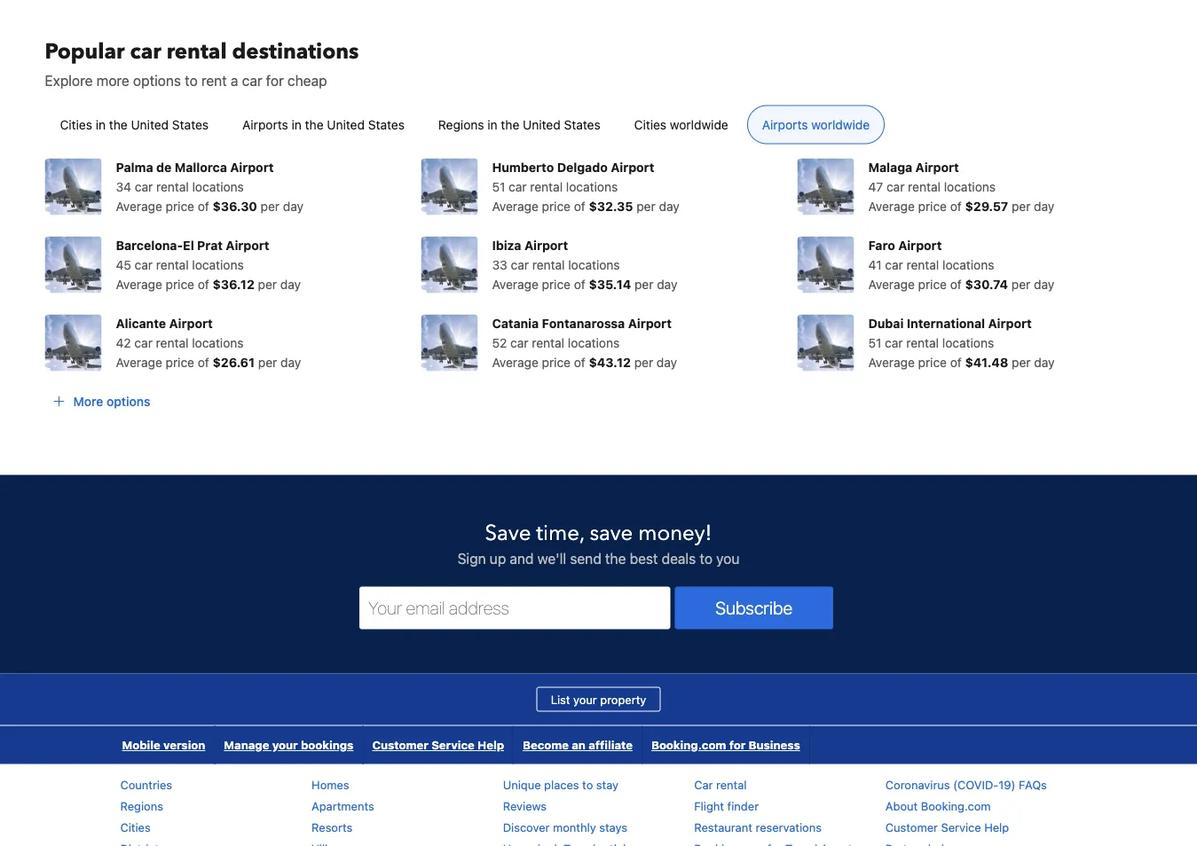 Task type: vqa. For each thing, say whether or not it's contained in the screenshot.
Business
yes



Task type: locate. For each thing, give the bounding box(es) containing it.
regions inside button
[[438, 117, 484, 132]]

a
[[231, 72, 238, 89]]

the for cities
[[109, 117, 128, 132]]

countries regions cities
[[120, 778, 172, 834]]

price down fontanarossa
[[542, 355, 571, 369]]

of left $35.14
[[574, 277, 586, 291]]

locations up '$26.61'
[[192, 335, 244, 350]]

subscribe
[[715, 598, 793, 618]]

service
[[431, 739, 475, 752], [941, 821, 981, 834]]

1 horizontal spatial to
[[582, 778, 593, 791]]

0 horizontal spatial states
[[172, 117, 209, 132]]

regions
[[438, 117, 484, 132], [120, 799, 163, 813]]

0 horizontal spatial to
[[185, 72, 198, 89]]

list
[[551, 693, 570, 706]]

locations inside faro airport 41 car rental locations average price of $30.74 per day
[[943, 257, 994, 272]]

2 horizontal spatial in
[[488, 117, 498, 132]]

33
[[492, 257, 507, 272]]

per inside catania fontanarossa airport 52 car rental locations average price of $43.12 per day
[[634, 355, 653, 369]]

$36.30
[[213, 199, 257, 213]]

45
[[116, 257, 131, 272]]

car inside "palma de mallorca airport 34 car rental locations average price of $36.30 per day"
[[135, 179, 153, 194]]

average down 52
[[492, 355, 539, 369]]

$36.12
[[213, 277, 255, 291]]

airport inside alicante airport 42 car rental locations average price of $26.61 per day
[[169, 316, 213, 330]]

rental down international
[[906, 335, 939, 350]]

booking.com inside "link"
[[651, 739, 726, 752]]

price
[[166, 199, 194, 213], [542, 199, 571, 213], [918, 199, 947, 213], [166, 277, 194, 291], [542, 277, 571, 291], [918, 277, 947, 291], [166, 355, 194, 369], [542, 355, 571, 369], [918, 355, 947, 369]]

1 horizontal spatial service
[[941, 821, 981, 834]]

in down more on the top left of the page
[[96, 117, 106, 132]]

2 united from the left
[[327, 117, 365, 132]]

car inside humberto delgado airport 51 car rental locations average price of $32.35 per day
[[509, 179, 527, 194]]

navigation inside save time, save money! footer
[[113, 726, 810, 764]]

help down 19)
[[984, 821, 1009, 834]]

car right the a
[[242, 72, 262, 89]]

customer inside coronavirus (covid-19) faqs about booking.com customer service help
[[886, 821, 938, 834]]

1 horizontal spatial 51
[[868, 335, 882, 350]]

rental right 41
[[907, 257, 939, 272]]

car
[[694, 778, 713, 791]]

2 horizontal spatial states
[[564, 117, 601, 132]]

3 united from the left
[[523, 117, 561, 132]]

of left '$26.61'
[[198, 355, 209, 369]]

day inside dubai international airport 51 car rental locations average price of $41.48 per day
[[1034, 355, 1055, 369]]

0 vertical spatial to
[[185, 72, 198, 89]]

navigation
[[113, 726, 810, 764]]

cities inside button
[[60, 117, 92, 132]]

1 vertical spatial to
[[700, 550, 713, 567]]

0 horizontal spatial customer
[[372, 739, 429, 752]]

cheap car rental at malaga airport – agp image
[[797, 158, 854, 215]]

car
[[130, 37, 161, 66], [242, 72, 262, 89], [135, 179, 153, 194], [509, 179, 527, 194], [887, 179, 905, 194], [135, 257, 153, 272], [511, 257, 529, 272], [885, 257, 903, 272], [134, 335, 153, 350], [510, 335, 529, 350], [885, 335, 903, 350]]

of inside "palma de mallorca airport 34 car rental locations average price of $36.30 per day"
[[198, 199, 209, 213]]

0 vertical spatial customer service help link
[[363, 726, 513, 764]]

airport right alicante
[[169, 316, 213, 330]]

save
[[590, 519, 633, 548]]

rental inside car rental flight finder restaurant reservations
[[716, 778, 747, 791]]

states for airports in the united states
[[368, 117, 405, 132]]

0 horizontal spatial united
[[131, 117, 169, 132]]

car right 52
[[510, 335, 529, 350]]

average down 42
[[116, 355, 162, 369]]

0 vertical spatial 51
[[492, 179, 505, 194]]

cheap car rental at ibiza airport – ibz image
[[421, 236, 478, 293]]

2 in from the left
[[292, 117, 302, 132]]

airport inside humberto delgado airport 51 car rental locations average price of $32.35 per day
[[611, 160, 654, 174]]

regions in the united states
[[438, 117, 601, 132]]

34
[[116, 179, 131, 194]]

2 airports from the left
[[762, 117, 808, 132]]

1 vertical spatial options
[[106, 394, 150, 408]]

1 horizontal spatial booking.com
[[921, 799, 991, 813]]

the up "humberto"
[[501, 117, 519, 132]]

per right $29.57
[[1012, 199, 1031, 213]]

per inside humberto delgado airport 51 car rental locations average price of $32.35 per day
[[637, 199, 656, 213]]

in inside button
[[96, 117, 106, 132]]

united up "humberto"
[[523, 117, 561, 132]]

$41.48
[[965, 355, 1008, 369]]

1 vertical spatial regions
[[120, 799, 163, 813]]

united inside regions in the united states button
[[523, 117, 561, 132]]

51 inside dubai international airport 51 car rental locations average price of $41.48 per day
[[868, 335, 882, 350]]

rental up rent
[[167, 37, 227, 66]]

resorts link
[[312, 821, 353, 834]]

tab list containing cities in the united states
[[31, 105, 1167, 145]]

per inside alicante airport 42 car rental locations average price of $26.61 per day
[[258, 355, 277, 369]]

average down 33
[[492, 277, 539, 291]]

day inside ibiza airport 33 car rental locations average price of $35.14 per day
[[657, 277, 677, 291]]

of left $36.30
[[198, 199, 209, 213]]

united for cities
[[131, 117, 169, 132]]

in down cheap
[[292, 117, 302, 132]]

airport right 'ibiza'
[[524, 238, 568, 252]]

unique places to stay link
[[503, 778, 619, 791]]

save time, save money! sign up and we'll send the best deals to you
[[458, 519, 740, 567]]

customer
[[372, 739, 429, 752], [886, 821, 938, 834]]

rental inside alicante airport 42 car rental locations average price of $26.61 per day
[[156, 335, 189, 350]]

0 vertical spatial your
[[573, 693, 597, 706]]

1 airports from the left
[[242, 117, 288, 132]]

0 horizontal spatial 51
[[492, 179, 505, 194]]

about booking.com link
[[886, 799, 991, 813]]

airport right 'prat' at the top of page
[[226, 238, 269, 252]]

0 horizontal spatial help
[[478, 739, 504, 752]]

1 vertical spatial for
[[729, 739, 746, 752]]

0 horizontal spatial airports
[[242, 117, 288, 132]]

per inside malaga airport 47 car rental locations average price of $29.57 per day
[[1012, 199, 1031, 213]]

per right $35.14
[[635, 277, 654, 291]]

1 horizontal spatial for
[[729, 739, 746, 752]]

palma
[[116, 160, 153, 174]]

barcelona-
[[116, 238, 183, 252]]

flight finder link
[[694, 799, 759, 813]]

3 states from the left
[[564, 117, 601, 132]]

51 down dubai
[[868, 335, 882, 350]]

rental inside "palma de mallorca airport 34 car rental locations average price of $36.30 per day"
[[156, 179, 189, 194]]

1 horizontal spatial united
[[327, 117, 365, 132]]

in up "humberto"
[[488, 117, 498, 132]]

per
[[261, 199, 280, 213], [637, 199, 656, 213], [1012, 199, 1031, 213], [258, 277, 277, 291], [635, 277, 654, 291], [1012, 277, 1031, 291], [258, 355, 277, 369], [634, 355, 653, 369], [1012, 355, 1031, 369]]

1 states from the left
[[172, 117, 209, 132]]

delgado
[[557, 160, 608, 174]]

per right $36.30
[[261, 199, 280, 213]]

car rental flight finder restaurant reservations
[[694, 778, 822, 834]]

more options button
[[45, 385, 157, 417]]

1 vertical spatial customer service help link
[[886, 821, 1009, 834]]

locations inside humberto delgado airport 51 car rental locations average price of $32.35 per day
[[566, 179, 618, 194]]

locations down 'prat' at the top of page
[[192, 257, 244, 272]]

price up international
[[918, 277, 947, 291]]

per right $32.35
[[637, 199, 656, 213]]

price inside malaga airport 47 car rental locations average price of $29.57 per day
[[918, 199, 947, 213]]

locations up $35.14
[[568, 257, 620, 272]]

of left $43.12
[[574, 355, 586, 369]]

flight
[[694, 799, 724, 813]]

in for regions
[[488, 117, 498, 132]]

day inside catania fontanarossa airport 52 car rental locations average price of $43.12 per day
[[657, 355, 677, 369]]

for left cheap
[[266, 72, 284, 89]]

save time, save money! footer
[[0, 474, 1197, 847]]

1 horizontal spatial airports
[[762, 117, 808, 132]]

countries
[[120, 778, 172, 791]]

car inside catania fontanarossa airport 52 car rental locations average price of $43.12 per day
[[510, 335, 529, 350]]

51 inside humberto delgado airport 51 car rental locations average price of $32.35 per day
[[492, 179, 505, 194]]

your inside navigation
[[272, 739, 298, 752]]

of inside humberto delgado airport 51 car rental locations average price of $32.35 per day
[[574, 199, 586, 213]]

international
[[907, 316, 985, 330]]

version
[[163, 739, 205, 752]]

service inside coronavirus (covid-19) faqs about booking.com customer service help
[[941, 821, 981, 834]]

manage your bookings link
[[215, 726, 362, 764]]

rental inside barcelona-el prat airport 45 car rental locations average price of $36.12 per day
[[156, 257, 189, 272]]

price inside dubai international airport 51 car rental locations average price of $41.48 per day
[[918, 355, 947, 369]]

car down alicante
[[134, 335, 153, 350]]

send
[[570, 550, 602, 567]]

locations down the delgado
[[566, 179, 618, 194]]

0 vertical spatial options
[[133, 72, 181, 89]]

rental down malaga
[[908, 179, 941, 194]]

united up the de
[[131, 117, 169, 132]]

0 vertical spatial regions
[[438, 117, 484, 132]]

save
[[485, 519, 531, 548]]

rental up flight finder link
[[716, 778, 747, 791]]

to inside unique places to stay reviews discover monthly stays
[[582, 778, 593, 791]]

3 in from the left
[[488, 117, 498, 132]]

of inside ibiza airport 33 car rental locations average price of $35.14 per day
[[574, 277, 586, 291]]

the down more on the top left of the page
[[109, 117, 128, 132]]

average down 45
[[116, 277, 162, 291]]

of left $30.74
[[950, 277, 962, 291]]

locations inside malaga airport 47 car rental locations average price of $29.57 per day
[[944, 179, 996, 194]]

booking.com for business
[[651, 739, 800, 752]]

more options
[[73, 394, 150, 408]]

airport right faro
[[898, 238, 942, 252]]

average down 34
[[116, 199, 162, 213]]

price down international
[[918, 355, 947, 369]]

2 states from the left
[[368, 117, 405, 132]]

0 horizontal spatial your
[[272, 739, 298, 752]]

locations inside alicante airport 42 car rental locations average price of $26.61 per day
[[192, 335, 244, 350]]

per right '$26.61'
[[258, 355, 277, 369]]

homes link
[[312, 778, 349, 791]]

day right $35.14
[[657, 277, 677, 291]]

of inside alicante airport 42 car rental locations average price of $26.61 per day
[[198, 355, 209, 369]]

1 vertical spatial help
[[984, 821, 1009, 834]]

47
[[868, 179, 883, 194]]

cities inside button
[[634, 117, 667, 132]]

0 horizontal spatial cities
[[60, 117, 92, 132]]

unique
[[503, 778, 541, 791]]

0 horizontal spatial customer service help link
[[363, 726, 513, 764]]

cheap car rental at catania fontanarossa airport – cta image
[[421, 314, 478, 371]]

per inside dubai international airport 51 car rental locations average price of $41.48 per day
[[1012, 355, 1031, 369]]

day right '$26.61'
[[281, 355, 301, 369]]

your right list
[[573, 693, 597, 706]]

$35.14
[[589, 277, 631, 291]]

1 united from the left
[[131, 117, 169, 132]]

airport up $32.35
[[611, 160, 654, 174]]

0 vertical spatial for
[[266, 72, 284, 89]]

homes apartments resorts
[[312, 778, 374, 834]]

the down save
[[605, 550, 626, 567]]

1 in from the left
[[96, 117, 106, 132]]

1 vertical spatial service
[[941, 821, 981, 834]]

booking.com for business link
[[643, 726, 809, 764]]

1 horizontal spatial customer
[[886, 821, 938, 834]]

car inside barcelona-el prat airport 45 car rental locations average price of $36.12 per day
[[135, 257, 153, 272]]

day right $41.48
[[1034, 355, 1055, 369]]

locations down fontanarossa
[[568, 335, 620, 350]]

to left stay
[[582, 778, 593, 791]]

2 vertical spatial to
[[582, 778, 593, 791]]

per inside "palma de mallorca airport 34 car rental locations average price of $36.30 per day"
[[261, 199, 280, 213]]

airport up $41.48
[[988, 316, 1032, 330]]

1 horizontal spatial worldwide
[[811, 117, 870, 132]]

cities inside countries regions cities
[[120, 821, 151, 834]]

states
[[172, 117, 209, 132], [368, 117, 405, 132], [564, 117, 601, 132]]

2 horizontal spatial cities
[[634, 117, 667, 132]]

0 horizontal spatial service
[[431, 739, 475, 752]]

the inside regions in the united states button
[[501, 117, 519, 132]]

car down dubai
[[885, 335, 903, 350]]

0 horizontal spatial in
[[96, 117, 106, 132]]

booking.com up car
[[651, 739, 726, 752]]

united
[[131, 117, 169, 132], [327, 117, 365, 132], [523, 117, 561, 132]]

of left $41.48
[[950, 355, 962, 369]]

day right $43.12
[[657, 355, 677, 369]]

rental inside humberto delgado airport 51 car rental locations average price of $32.35 per day
[[530, 179, 563, 194]]

day right $30.74
[[1034, 277, 1055, 291]]

reviews link
[[503, 799, 547, 813]]

price down the delgado
[[542, 199, 571, 213]]

average down dubai
[[868, 355, 915, 369]]

rental down "humberto"
[[530, 179, 563, 194]]

0 horizontal spatial regions
[[120, 799, 163, 813]]

united for airports
[[327, 117, 365, 132]]

rental inside dubai international airport 51 car rental locations average price of $41.48 per day
[[906, 335, 939, 350]]

your for list
[[573, 693, 597, 706]]

states inside button
[[172, 117, 209, 132]]

0 vertical spatial booking.com
[[651, 739, 726, 752]]

1 vertical spatial customer
[[886, 821, 938, 834]]

humberto
[[492, 160, 554, 174]]

locations inside barcelona-el prat airport 45 car rental locations average price of $36.12 per day
[[192, 257, 244, 272]]

customer right the bookings
[[372, 739, 429, 752]]

per right $36.12
[[258, 277, 277, 291]]

1 horizontal spatial cities
[[120, 821, 151, 834]]

tab list
[[31, 105, 1167, 145]]

locations up $36.30
[[192, 179, 244, 194]]

for inside popular car rental destinations explore more options to rent a car for cheap
[[266, 72, 284, 89]]

fontanarossa
[[542, 316, 625, 330]]

for left business
[[729, 739, 746, 752]]

car inside malaga airport 47 car rental locations average price of $29.57 per day
[[887, 179, 905, 194]]

1 vertical spatial 51
[[868, 335, 882, 350]]

airport inside faro airport 41 car rental locations average price of $30.74 per day
[[898, 238, 942, 252]]

0 horizontal spatial for
[[266, 72, 284, 89]]

0 horizontal spatial worldwide
[[670, 117, 728, 132]]

day inside "palma de mallorca airport 34 car rental locations average price of $36.30 per day"
[[283, 199, 304, 213]]

help up unique
[[478, 739, 504, 752]]

booking.com down coronavirus (covid-19) faqs link
[[921, 799, 991, 813]]

airport up $36.30
[[230, 160, 274, 174]]

0 vertical spatial help
[[478, 739, 504, 752]]

cities worldwide button
[[619, 105, 743, 144]]

regions down countries link
[[120, 799, 163, 813]]

1 horizontal spatial customer service help link
[[886, 821, 1009, 834]]

catania fontanarossa airport 52 car rental locations average price of $43.12 per day
[[492, 316, 677, 369]]

rental right 33
[[532, 257, 565, 272]]

car right 33
[[511, 257, 529, 272]]

customer service help link for manage your bookings
[[363, 726, 513, 764]]

booking.com inside coronavirus (covid-19) faqs about booking.com customer service help
[[921, 799, 991, 813]]

per right $41.48
[[1012, 355, 1031, 369]]

money!
[[638, 519, 712, 548]]

your right manage
[[272, 739, 298, 752]]

1 horizontal spatial states
[[368, 117, 405, 132]]

time,
[[536, 519, 584, 548]]

airports up cheap car rental at malaga airport – agp "image"
[[762, 117, 808, 132]]

price left '$26.61'
[[166, 355, 194, 369]]

car right 41
[[885, 257, 903, 272]]

1 horizontal spatial your
[[573, 693, 597, 706]]

states for cities in the united states
[[172, 117, 209, 132]]

0 horizontal spatial booking.com
[[651, 739, 726, 752]]

price up el
[[166, 199, 194, 213]]

car right 34
[[135, 179, 153, 194]]

customer down about
[[886, 821, 938, 834]]

regions up cheap car rental at humberto delgado airport – lis image
[[438, 117, 484, 132]]

cities for cities worldwide
[[634, 117, 667, 132]]

average down 47
[[868, 199, 915, 213]]

51 down "humberto"
[[492, 179, 505, 194]]

2 worldwide from the left
[[811, 117, 870, 132]]

to left "you"
[[700, 550, 713, 567]]

car down "humberto"
[[509, 179, 527, 194]]

finder
[[727, 799, 759, 813]]

locations up $30.74
[[943, 257, 994, 272]]

barcelona-el prat airport 45 car rental locations average price of $36.12 per day
[[116, 238, 301, 291]]

become an affiliate
[[523, 739, 633, 752]]

locations
[[192, 179, 244, 194], [566, 179, 618, 194], [944, 179, 996, 194], [192, 257, 244, 272], [568, 257, 620, 272], [943, 257, 994, 272], [192, 335, 244, 350], [568, 335, 620, 350], [942, 335, 994, 350]]

of left $36.12
[[198, 277, 209, 291]]

car right 45
[[135, 257, 153, 272]]

the for regions
[[501, 117, 519, 132]]

bookings
[[301, 739, 354, 752]]

airports down cheap
[[242, 117, 288, 132]]

day right $29.57
[[1034, 199, 1055, 213]]

the
[[109, 117, 128, 132], [305, 117, 324, 132], [501, 117, 519, 132], [605, 550, 626, 567]]

2 horizontal spatial to
[[700, 550, 713, 567]]

united inside cities in the united states button
[[131, 117, 169, 132]]

united inside the airports in the united states button
[[327, 117, 365, 132]]

booking.com
[[651, 739, 726, 752], [921, 799, 991, 813]]

rental down catania
[[532, 335, 564, 350]]

51
[[492, 179, 505, 194], [868, 335, 882, 350]]

1 horizontal spatial help
[[984, 821, 1009, 834]]

faro airport 41 car rental locations average price of $30.74 per day
[[868, 238, 1055, 291]]

the inside the airports in the united states button
[[305, 117, 324, 132]]

locations up $41.48
[[942, 335, 994, 350]]

1 vertical spatial booking.com
[[921, 799, 991, 813]]

car right 47
[[887, 179, 905, 194]]

cheap car rental at humberto delgado airport – lis image
[[421, 158, 478, 215]]

1 horizontal spatial in
[[292, 117, 302, 132]]

rental down the de
[[156, 179, 189, 194]]

2 horizontal spatial united
[[523, 117, 561, 132]]

dubai international airport 51 car rental locations average price of $41.48 per day
[[868, 316, 1055, 369]]

navigation containing mobile version
[[113, 726, 810, 764]]

united down cheap
[[327, 117, 365, 132]]

of left $29.57
[[950, 199, 962, 213]]

rental down alicante
[[156, 335, 189, 350]]

1 worldwide from the left
[[670, 117, 728, 132]]

1 vertical spatial your
[[272, 739, 298, 752]]

52
[[492, 335, 507, 350]]

average
[[116, 199, 162, 213], [492, 199, 539, 213], [868, 199, 915, 213], [116, 277, 162, 291], [492, 277, 539, 291], [868, 277, 915, 291], [116, 355, 162, 369], [492, 355, 539, 369], [868, 355, 915, 369]]

1 horizontal spatial regions
[[438, 117, 484, 132]]

up
[[490, 550, 506, 567]]

day right $36.12
[[280, 277, 301, 291]]

of left $32.35
[[574, 199, 586, 213]]

per right $43.12
[[634, 355, 653, 369]]

options right more
[[106, 394, 150, 408]]

41
[[868, 257, 882, 272]]

manage
[[224, 739, 269, 752]]



Task type: describe. For each thing, give the bounding box(es) containing it.
of inside barcelona-el prat airport 45 car rental locations average price of $36.12 per day
[[198, 277, 209, 291]]

mobile version
[[122, 739, 205, 752]]

customer service help
[[372, 739, 504, 752]]

price inside barcelona-el prat airport 45 car rental locations average price of $36.12 per day
[[166, 277, 194, 291]]

catania
[[492, 316, 539, 330]]

price inside "palma de mallorca airport 34 car rental locations average price of $36.30 per day"
[[166, 199, 194, 213]]

worldwide for airports worldwide
[[811, 117, 870, 132]]

rental inside popular car rental destinations explore more options to rent a car for cheap
[[167, 37, 227, 66]]

average inside barcelona-el prat airport 45 car rental locations average price of $36.12 per day
[[116, 277, 162, 291]]

airport inside "palma de mallorca airport 34 car rental locations average price of $36.30 per day"
[[230, 160, 274, 174]]

humberto delgado airport 51 car rental locations average price of $32.35 per day
[[492, 160, 680, 213]]

restaurant
[[694, 821, 752, 834]]

help inside navigation
[[478, 739, 504, 752]]

per inside ibiza airport 33 car rental locations average price of $35.14 per day
[[635, 277, 654, 291]]

explore
[[45, 72, 93, 89]]

malaga
[[868, 160, 913, 174]]

become an affiliate link
[[514, 726, 642, 764]]

sign
[[458, 550, 486, 567]]

car inside alicante airport 42 car rental locations average price of $26.61 per day
[[134, 335, 153, 350]]

homes
[[312, 778, 349, 791]]

51 for humberto delgado airport
[[492, 179, 505, 194]]

51 for dubai international airport
[[868, 335, 882, 350]]

of inside faro airport 41 car rental locations average price of $30.74 per day
[[950, 277, 962, 291]]

deals
[[662, 550, 696, 567]]

property
[[600, 693, 646, 706]]

faro
[[868, 238, 895, 252]]

average inside alicante airport 42 car rental locations average price of $26.61 per day
[[116, 355, 162, 369]]

0 vertical spatial service
[[431, 739, 475, 752]]

discover
[[503, 821, 550, 834]]

0 vertical spatial customer
[[372, 739, 429, 752]]

to inside popular car rental destinations explore more options to rent a car for cheap
[[185, 72, 198, 89]]

airport inside malaga airport 47 car rental locations average price of $29.57 per day
[[916, 160, 959, 174]]

cheap car rental at faro airport – fao image
[[797, 236, 854, 293]]

manage your bookings
[[224, 739, 354, 752]]

locations inside ibiza airport 33 car rental locations average price of $35.14 per day
[[568, 257, 620, 272]]

(covid-
[[953, 778, 999, 791]]

malaga airport 47 car rental locations average price of $29.57 per day
[[868, 160, 1055, 213]]

average inside faro airport 41 car rental locations average price of $30.74 per day
[[868, 277, 915, 291]]

countries link
[[120, 778, 172, 791]]

airport inside catania fontanarossa airport 52 car rental locations average price of $43.12 per day
[[628, 316, 672, 330]]

average inside ibiza airport 33 car rental locations average price of $35.14 per day
[[492, 277, 539, 291]]

palma de mallorca airport 34 car rental locations average price of $36.30 per day
[[116, 160, 304, 213]]

rental inside faro airport 41 car rental locations average price of $30.74 per day
[[907, 257, 939, 272]]

subscribe button
[[675, 587, 833, 629]]

cities in the united states button
[[45, 105, 224, 144]]

cities link
[[120, 821, 151, 834]]

and
[[510, 550, 534, 567]]

coronavirus (covid-19) faqs link
[[886, 778, 1047, 791]]

apartments link
[[312, 799, 374, 813]]

car rental link
[[694, 778, 747, 791]]

airports for airports worldwide
[[762, 117, 808, 132]]

in for airports
[[292, 117, 302, 132]]

el
[[183, 238, 194, 252]]

42
[[116, 335, 131, 350]]

the inside save time, save money! sign up and we'll send the best deals to you
[[605, 550, 626, 567]]

options inside popular car rental destinations explore more options to rent a car for cheap
[[133, 72, 181, 89]]

of inside malaga airport 47 car rental locations average price of $29.57 per day
[[950, 199, 962, 213]]

reservations
[[756, 821, 822, 834]]

states for regions in the united states
[[564, 117, 601, 132]]

in for cities
[[96, 117, 106, 132]]

locations inside catania fontanarossa airport 52 car rental locations average price of $43.12 per day
[[568, 335, 620, 350]]

average inside "palma de mallorca airport 34 car rental locations average price of $36.30 per day"
[[116, 199, 162, 213]]

mobile
[[122, 739, 160, 752]]

popular
[[45, 37, 125, 66]]

stays
[[599, 821, 627, 834]]

destinations
[[232, 37, 359, 66]]

average inside dubai international airport 51 car rental locations average price of $41.48 per day
[[868, 355, 915, 369]]

day inside barcelona-el prat airport 45 car rental locations average price of $36.12 per day
[[280, 277, 301, 291]]

the for airports
[[305, 117, 324, 132]]

alicante
[[116, 316, 166, 330]]

options inside button
[[106, 394, 150, 408]]

price inside catania fontanarossa airport 52 car rental locations average price of $43.12 per day
[[542, 355, 571, 369]]

airport inside dubai international airport 51 car rental locations average price of $41.48 per day
[[988, 316, 1032, 330]]

customer service help link for about booking.com
[[886, 821, 1009, 834]]

$30.74
[[965, 277, 1008, 291]]

car inside dubai international airport 51 car rental locations average price of $41.48 per day
[[885, 335, 903, 350]]

prat
[[197, 238, 223, 252]]

airport inside ibiza airport 33 car rental locations average price of $35.14 per day
[[524, 238, 568, 252]]

rent
[[201, 72, 227, 89]]

for inside "link"
[[729, 739, 746, 752]]

price inside faro airport 41 car rental locations average price of $30.74 per day
[[918, 277, 947, 291]]

average inside humberto delgado airport 51 car rental locations average price of $32.35 per day
[[492, 199, 539, 213]]

price inside humberto delgado airport 51 car rental locations average price of $32.35 per day
[[542, 199, 571, 213]]

help inside coronavirus (covid-19) faqs about booking.com customer service help
[[984, 821, 1009, 834]]

day inside humberto delgado airport 51 car rental locations average price of $32.35 per day
[[659, 199, 680, 213]]

Your email address email field
[[359, 587, 670, 629]]

cheap
[[288, 72, 327, 89]]

united for regions
[[523, 117, 561, 132]]

19)
[[999, 778, 1016, 791]]

monthly
[[553, 821, 596, 834]]

$43.12
[[589, 355, 631, 369]]

price inside ibiza airport 33 car rental locations average price of $35.14 per day
[[542, 277, 571, 291]]

ibiza
[[492, 238, 521, 252]]

car inside ibiza airport 33 car rental locations average price of $35.14 per day
[[511, 257, 529, 272]]

mobile version link
[[113, 726, 214, 764]]

cheap car rental at dubai international airport – dxb image
[[797, 314, 854, 371]]

cities for cities in the united states
[[60, 117, 92, 132]]

coronavirus (covid-19) faqs about booking.com customer service help
[[886, 778, 1047, 834]]

worldwide for cities worldwide
[[670, 117, 728, 132]]

day inside faro airport 41 car rental locations average price of $30.74 per day
[[1034, 277, 1055, 291]]

locations inside "palma de mallorca airport 34 car rental locations average price of $36.30 per day"
[[192, 179, 244, 194]]

popular car rental destinations explore more options to rent a car for cheap
[[45, 37, 359, 89]]

rental inside ibiza airport 33 car rental locations average price of $35.14 per day
[[532, 257, 565, 272]]

de
[[156, 160, 172, 174]]

day inside alicante airport 42 car rental locations average price of $26.61 per day
[[281, 355, 301, 369]]

business
[[749, 739, 800, 752]]

car right popular
[[130, 37, 161, 66]]

places
[[544, 778, 579, 791]]

airports worldwide
[[762, 117, 870, 132]]

unique places to stay reviews discover monthly stays
[[503, 778, 627, 834]]

day inside malaga airport 47 car rental locations average price of $29.57 per day
[[1034, 199, 1055, 213]]

discover monthly stays link
[[503, 821, 627, 834]]

$32.35
[[589, 199, 633, 213]]

we'll
[[538, 550, 566, 567]]

restaurant reservations link
[[694, 821, 822, 834]]

regions in the united states button
[[423, 105, 616, 144]]

rental inside malaga airport 47 car rental locations average price of $29.57 per day
[[908, 179, 941, 194]]

affiliate
[[589, 739, 633, 752]]

airports worldwide button
[[747, 105, 885, 144]]

locations inside dubai international airport 51 car rental locations average price of $41.48 per day
[[942, 335, 994, 350]]

airports in the united states button
[[227, 105, 420, 144]]

cheap car rental at palma de mallorca airport – pmi image
[[45, 158, 102, 215]]

list your property link
[[537, 687, 661, 712]]

cities in the united states
[[60, 117, 209, 132]]

per inside barcelona-el prat airport 45 car rental locations average price of $36.12 per day
[[258, 277, 277, 291]]

to inside save time, save money! sign up and we'll send the best deals to you
[[700, 550, 713, 567]]

airports for airports in the united states
[[242, 117, 288, 132]]

ibiza airport 33 car rental locations average price of $35.14 per day
[[492, 238, 677, 291]]

rental inside catania fontanarossa airport 52 car rental locations average price of $43.12 per day
[[532, 335, 564, 350]]

an
[[572, 739, 586, 752]]

average inside catania fontanarossa airport 52 car rental locations average price of $43.12 per day
[[492, 355, 539, 369]]

of inside catania fontanarossa airport 52 car rental locations average price of $43.12 per day
[[574, 355, 586, 369]]

cheap car rental at alicante airport – alc image
[[45, 314, 102, 371]]

regions link
[[120, 799, 163, 813]]

cheap car rental at barcelona-el prat airport – bcn image
[[45, 236, 102, 293]]

apartments
[[312, 799, 374, 813]]

cities worldwide
[[634, 117, 728, 132]]

airports in the united states
[[242, 117, 405, 132]]

faqs
[[1019, 778, 1047, 791]]

your for manage
[[272, 739, 298, 752]]

car inside faro airport 41 car rental locations average price of $30.74 per day
[[885, 257, 903, 272]]

average inside malaga airport 47 car rental locations average price of $29.57 per day
[[868, 199, 915, 213]]

reviews
[[503, 799, 547, 813]]

price inside alicante airport 42 car rental locations average price of $26.61 per day
[[166, 355, 194, 369]]

regions inside countries regions cities
[[120, 799, 163, 813]]

per inside faro airport 41 car rental locations average price of $30.74 per day
[[1012, 277, 1031, 291]]

airport inside barcelona-el prat airport 45 car rental locations average price of $36.12 per day
[[226, 238, 269, 252]]

best
[[630, 550, 658, 567]]

of inside dubai international airport 51 car rental locations average price of $41.48 per day
[[950, 355, 962, 369]]



